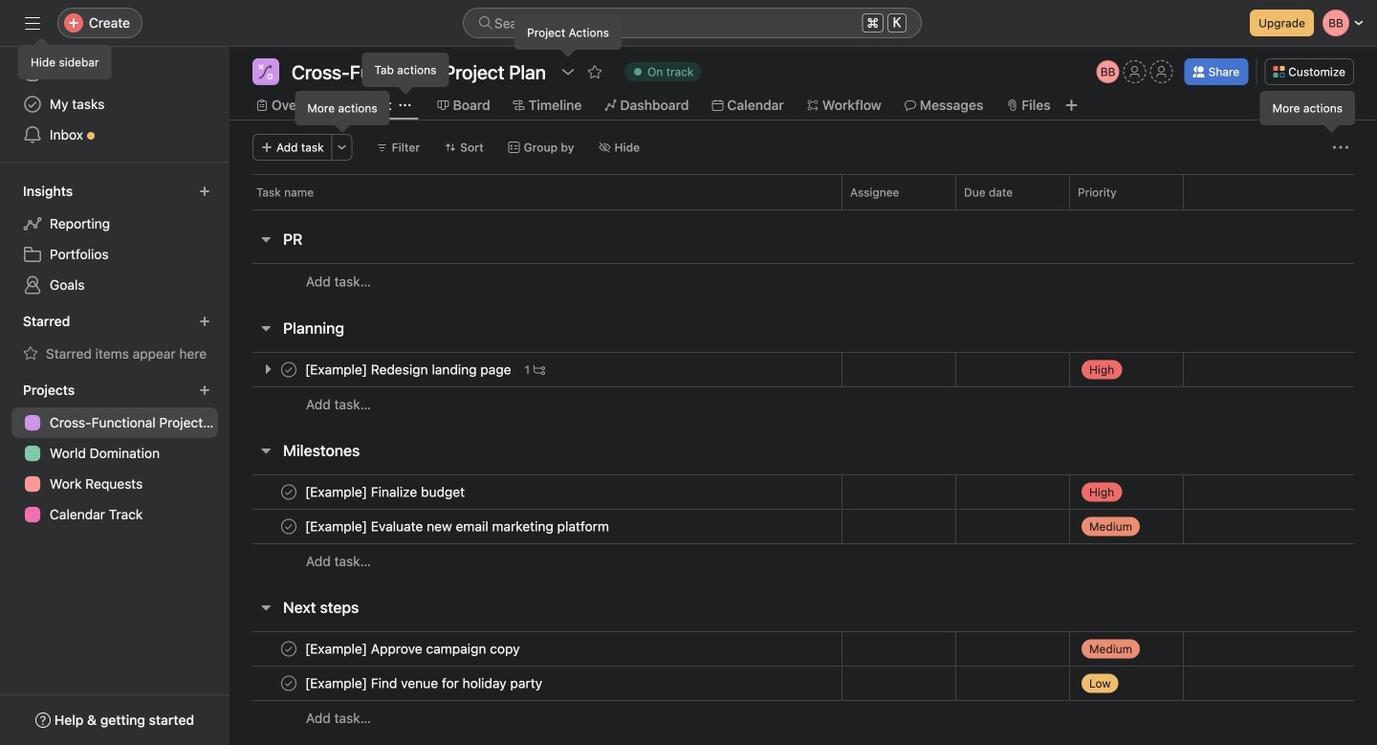 Task type: describe. For each thing, give the bounding box(es) containing it.
header planning tree grid
[[230, 352, 1378, 422]]

mark complete checkbox for mark complete image in [example] evaluate new email marketing platform cell
[[277, 481, 300, 504]]

global element
[[0, 47, 230, 162]]

task name text field for mark complete option inside the [example] finalize budget cell
[[301, 483, 471, 502]]

1 subtask image
[[534, 364, 546, 376]]

task name text field for mark complete image in the "[example] approve campaign copy" "cell"
[[301, 640, 526, 659]]

new project or portfolio image
[[199, 385, 211, 396]]

tooltip up the tab actions image
[[363, 54, 448, 92]]

new insights image
[[199, 186, 211, 197]]

[example] approve campaign copy cell
[[230, 632, 842, 667]]

add to starred image
[[588, 64, 603, 79]]

projects element
[[0, 373, 230, 534]]

tooltip up more actions image
[[1262, 92, 1355, 130]]

more actions image
[[1334, 140, 1349, 155]]

show options image
[[561, 64, 576, 79]]

insights element
[[0, 174, 230, 304]]

mark complete checkbox inside [example] redesign landing page cell
[[277, 358, 300, 381]]

tooltip down the hide sidebar image
[[19, 40, 111, 78]]

collapse task list for this group image for "[example] approve campaign copy" "cell"
[[258, 600, 274, 615]]

starred element
[[0, 304, 230, 373]]

task name text field for mark complete icon inside '[example] find venue for holiday party' cell
[[301, 674, 548, 693]]

more actions image
[[336, 142, 348, 153]]

add items to starred image
[[199, 316, 211, 327]]

hide sidebar image
[[25, 15, 40, 31]]



Task type: vqa. For each thing, say whether or not it's contained in the screenshot.
second toolbar from left
no



Task type: locate. For each thing, give the bounding box(es) containing it.
Mark complete checkbox
[[277, 358, 300, 381], [277, 515, 300, 538]]

2 mark complete checkbox from the top
[[277, 638, 300, 661]]

mark complete checkbox inside [example] finalize budget cell
[[277, 481, 300, 504]]

header milestones tree grid
[[230, 475, 1378, 579]]

task name text field inside '[example] find venue for holiday party' cell
[[301, 674, 548, 693]]

mark complete checkbox inside '[example] find venue for holiday party' cell
[[277, 672, 300, 695]]

None field
[[463, 8, 922, 38]]

0 vertical spatial task name text field
[[301, 360, 517, 379]]

2 vertical spatial mark complete image
[[277, 638, 300, 661]]

row
[[230, 174, 1378, 210], [253, 209, 1355, 211], [230, 263, 1378, 300], [230, 352, 1378, 388], [230, 387, 1378, 422], [230, 475, 1378, 510], [230, 509, 1378, 544], [230, 544, 1378, 579], [230, 632, 1378, 667], [230, 666, 1378, 701], [230, 700, 1378, 736]]

1 mark complete checkbox from the top
[[277, 481, 300, 504]]

[example] finalize budget cell
[[230, 475, 842, 510]]

line_and_symbols image
[[258, 64, 274, 79]]

task name text field for mark complete checkbox inside [example] evaluate new email marketing platform cell
[[301, 517, 615, 536]]

2 collapse task list for this group image from the top
[[258, 443, 274, 458]]

3 task name text field from the top
[[301, 517, 615, 536]]

mark complete image for "[example] approve campaign copy" "cell"
[[277, 638, 300, 661]]

task name text field inside "[example] approve campaign copy" "cell"
[[301, 640, 526, 659]]

collapse task list for this group image for [example] finalize budget cell on the bottom of page
[[258, 443, 274, 458]]

1 vertical spatial task name text field
[[301, 483, 471, 502]]

mark complete image for [example] evaluate new email marketing platform cell
[[277, 515, 300, 538]]

mark complete image
[[277, 358, 300, 381], [277, 672, 300, 695]]

1 mark complete image from the top
[[277, 481, 300, 504]]

[example] redesign landing page cell
[[230, 352, 842, 388]]

2 mark complete checkbox from the top
[[277, 515, 300, 538]]

1 vertical spatial mark complete image
[[277, 672, 300, 695]]

tooltip up more actions icon
[[296, 92, 389, 130]]

manage project members image
[[1097, 60, 1120, 83]]

0 vertical spatial mark complete image
[[277, 481, 300, 504]]

0 vertical spatial collapse task list for this group image
[[258, 321, 274, 336]]

mark complete image inside [example] redesign landing page cell
[[277, 358, 300, 381]]

3 collapse task list for this group image from the top
[[258, 600, 274, 615]]

1 mark complete image from the top
[[277, 358, 300, 381]]

3 mark complete image from the top
[[277, 638, 300, 661]]

mark complete image inside [example] finalize budget cell
[[277, 481, 300, 504]]

2 task name text field from the top
[[301, 674, 548, 693]]

2 vertical spatial task name text field
[[301, 517, 615, 536]]

2 mark complete image from the top
[[277, 672, 300, 695]]

mark complete image inside "[example] approve campaign copy" "cell"
[[277, 638, 300, 661]]

mark complete image for [example] finalize budget cell on the bottom of page
[[277, 481, 300, 504]]

[example] evaluate new email marketing platform cell
[[230, 509, 842, 544]]

0 vertical spatial task name text field
[[301, 640, 526, 659]]

mark complete checkbox for mark complete icon inside '[example] find venue for holiday party' cell
[[277, 638, 300, 661]]

1 vertical spatial task name text field
[[301, 674, 548, 693]]

1 vertical spatial collapse task list for this group image
[[258, 443, 274, 458]]

mark complete checkbox inside "[example] approve campaign copy" "cell"
[[277, 638, 300, 661]]

expand subtask list for the task [example] redesign landing page image
[[260, 362, 276, 377]]

2 task name text field from the top
[[301, 483, 471, 502]]

collapse task list for this group image for [example] redesign landing page cell
[[258, 321, 274, 336]]

mark complete image inside '[example] find venue for holiday party' cell
[[277, 672, 300, 695]]

mark complete image
[[277, 481, 300, 504], [277, 515, 300, 538], [277, 638, 300, 661]]

collapse task list for this group image
[[258, 321, 274, 336], [258, 443, 274, 458], [258, 600, 274, 615]]

0 vertical spatial mark complete checkbox
[[277, 481, 300, 504]]

0 vertical spatial mark complete checkbox
[[277, 358, 300, 381]]

Search tasks, projects, and more text field
[[463, 8, 922, 38]]

1 task name text field from the top
[[301, 640, 526, 659]]

collapse task list for this group image
[[258, 232, 274, 247]]

add tab image
[[1065, 98, 1080, 113]]

tab actions image
[[400, 100, 411, 111]]

1 vertical spatial mark complete checkbox
[[277, 515, 300, 538]]

task name text field inside [example] redesign landing page cell
[[301, 360, 517, 379]]

2 vertical spatial mark complete checkbox
[[277, 672, 300, 695]]

tooltip up "show options" image
[[516, 16, 621, 55]]

Task name text field
[[301, 360, 517, 379], [301, 483, 471, 502], [301, 517, 615, 536]]

task name text field inside [example] finalize budget cell
[[301, 483, 471, 502]]

1 task name text field from the top
[[301, 360, 517, 379]]

1 vertical spatial mark complete image
[[277, 515, 300, 538]]

mark complete checkbox inside [example] evaluate new email marketing platform cell
[[277, 515, 300, 538]]

task name text field inside [example] evaluate new email marketing platform cell
[[301, 517, 615, 536]]

1 mark complete checkbox from the top
[[277, 358, 300, 381]]

tooltip
[[516, 16, 621, 55], [19, 40, 111, 78], [363, 54, 448, 92], [296, 92, 389, 130], [1262, 92, 1355, 130]]

Mark complete checkbox
[[277, 481, 300, 504], [277, 638, 300, 661], [277, 672, 300, 695]]

1 collapse task list for this group image from the top
[[258, 321, 274, 336]]

1 vertical spatial mark complete checkbox
[[277, 638, 300, 661]]

mark complete image inside [example] evaluate new email marketing platform cell
[[277, 515, 300, 538]]

2 vertical spatial collapse task list for this group image
[[258, 600, 274, 615]]

header next steps tree grid
[[230, 632, 1378, 736]]

None text field
[[287, 58, 551, 85]]

0 vertical spatial mark complete image
[[277, 358, 300, 381]]

3 mark complete checkbox from the top
[[277, 672, 300, 695]]

[example] find venue for holiday party cell
[[230, 666, 842, 701]]

Task name text field
[[301, 640, 526, 659], [301, 674, 548, 693]]

2 mark complete image from the top
[[277, 515, 300, 538]]



